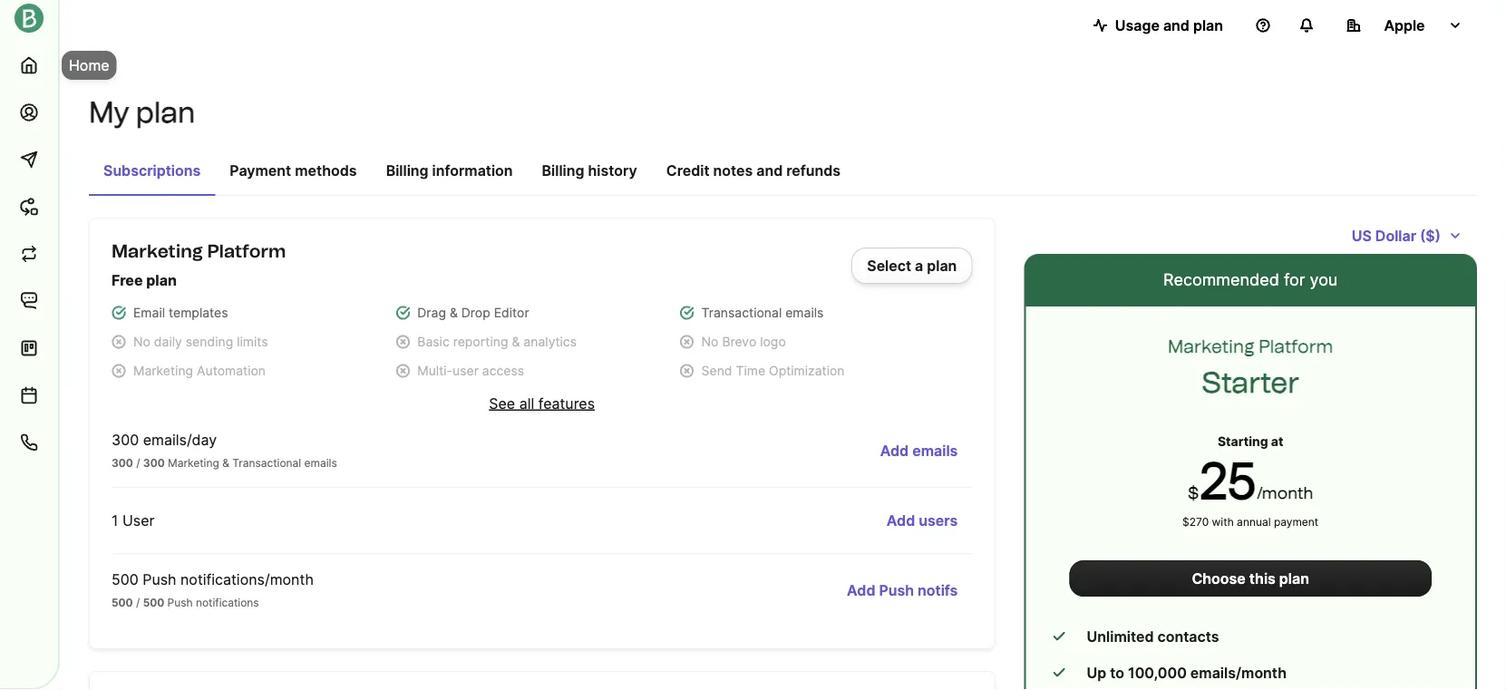 Task type: vqa. For each thing, say whether or not it's contained in the screenshot.
the rightmost month
yes



Task type: describe. For each thing, give the bounding box(es) containing it.
dollar
[[1376, 227, 1417, 244]]

starting
[[1218, 434, 1269, 449]]

starting at
[[1218, 434, 1284, 449]]

methods
[[295, 161, 357, 179]]

payment
[[230, 161, 291, 179]]

logo
[[760, 334, 786, 350]]

plan for select a plan
[[927, 257, 957, 274]]

sending
[[186, 334, 233, 350]]

usage and plan
[[1116, 16, 1224, 34]]

unlimited contacts
[[1087, 628, 1220, 645]]

annual
[[1238, 515, 1271, 528]]

basic
[[418, 334, 450, 350]]

platform for starter
[[1259, 336, 1334, 357]]

apple button
[[1333, 7, 1478, 44]]

billing for billing information
[[386, 161, 429, 179]]

add emails button
[[866, 433, 973, 469]]

up to 100,000 emails/month
[[1087, 664, 1287, 682]]

1 vertical spatial &
[[512, 334, 520, 350]]

1 horizontal spatial &
[[450, 305, 458, 321]]

no for no brevo logo
[[702, 334, 719, 350]]

us dollar ($)
[[1352, 227, 1442, 244]]

add for add emails
[[881, 442, 909, 460]]

credit notes and refunds
[[667, 161, 841, 179]]

to
[[1111, 664, 1125, 682]]

emails for add
[[913, 442, 958, 460]]

transactional emails
[[702, 305, 824, 321]]

500 down 1
[[112, 596, 133, 609]]

& inside 300 emails / day 300 / 300 marketing & transactional emails
[[222, 456, 229, 469]]

emails for transactional
[[786, 305, 824, 321]]

basic reporting & analytics
[[418, 334, 577, 350]]

1 user
[[112, 512, 155, 529]]

notes
[[714, 161, 753, 179]]

platform for free
[[207, 240, 286, 262]]

add users
[[887, 512, 958, 529]]

credit notes and refunds link
[[652, 152, 856, 194]]

up
[[1087, 664, 1107, 682]]

starter
[[1202, 365, 1300, 400]]

analytics
[[524, 334, 577, 350]]

1
[[112, 512, 118, 529]]

emails/month
[[1191, 664, 1287, 682]]

25
[[1199, 450, 1257, 511]]

billing history
[[542, 161, 638, 179]]

tab list containing subscriptions
[[89, 152, 1478, 196]]

$ 25 / month
[[1188, 450, 1314, 511]]

users
[[919, 512, 958, 529]]

refunds
[[787, 161, 841, 179]]

all
[[520, 395, 535, 412]]

daily
[[154, 334, 182, 350]]

marketing inside 300 emails / day 300 / 300 marketing & transactional emails
[[168, 456, 219, 469]]

brevo
[[722, 334, 757, 350]]

no for no daily sending limits
[[133, 334, 151, 350]]

500 down the user
[[143, 596, 164, 609]]

$
[[1188, 483, 1199, 503]]

limits
[[237, 334, 268, 350]]

plan for usage and plan
[[1194, 16, 1224, 34]]

marketing for marketing platform starter
[[1168, 336, 1255, 357]]

subscriptions
[[103, 161, 201, 179]]

select a plan
[[868, 257, 957, 274]]

no brevo logo
[[702, 334, 786, 350]]

billing information link
[[372, 152, 528, 194]]

marketing platform starter
[[1168, 336, 1334, 400]]

300 emails / day 300 / 300 marketing & transactional emails
[[112, 431, 337, 469]]

500 down '1 user'
[[112, 571, 139, 588]]

billing history link
[[528, 152, 652, 194]]

select
[[868, 257, 912, 274]]

templates
[[169, 305, 228, 321]]

payment
[[1275, 515, 1319, 528]]

marketing for marketing platform free plan
[[112, 240, 203, 262]]

unlimited
[[1087, 628, 1154, 645]]

you
[[1310, 269, 1338, 289]]

drag
[[418, 305, 446, 321]]

automation
[[197, 363, 266, 379]]

add for add users
[[887, 512, 916, 529]]

see all features
[[489, 395, 595, 412]]

0 vertical spatial transactional
[[702, 305, 782, 321]]

push for add
[[880, 582, 915, 599]]

payment methods link
[[215, 152, 372, 194]]

editor
[[494, 305, 529, 321]]

this
[[1250, 570, 1276, 587]]

notifs
[[918, 582, 958, 599]]

access
[[482, 363, 524, 379]]

my plan
[[89, 95, 195, 130]]

billing information
[[386, 161, 513, 179]]



Task type: locate. For each thing, give the bounding box(es) containing it.
send
[[702, 363, 733, 379]]

no left brevo
[[702, 334, 719, 350]]

1 horizontal spatial month
[[1263, 483, 1314, 503]]

1 horizontal spatial and
[[1164, 16, 1190, 34]]

platform up starter
[[1259, 336, 1334, 357]]

add for add push notifs
[[847, 582, 876, 599]]

marketing automation
[[133, 363, 266, 379]]

billing for billing history
[[542, 161, 585, 179]]

user
[[122, 512, 155, 529]]

2 vertical spatial add
[[847, 582, 876, 599]]

1 horizontal spatial platform
[[1259, 336, 1334, 357]]

plan for choose this plan
[[1280, 570, 1310, 587]]

billing left history
[[542, 161, 585, 179]]

plan right a
[[927, 257, 957, 274]]

multi-user access
[[418, 363, 524, 379]]

marketing for marketing automation
[[133, 363, 193, 379]]

usage and plan button
[[1079, 7, 1238, 44]]

usage
[[1116, 16, 1160, 34]]

0 horizontal spatial transactional
[[232, 456, 301, 469]]

time
[[736, 363, 766, 379]]

platform inside marketing platform starter
[[1259, 336, 1334, 357]]

see all features link
[[489, 393, 595, 415]]

marketing down day
[[168, 456, 219, 469]]

tab list
[[89, 152, 1478, 196]]

1 billing from the left
[[386, 161, 429, 179]]

plan right usage
[[1194, 16, 1224, 34]]

free
[[112, 271, 143, 289]]

1 vertical spatial transactional
[[232, 456, 301, 469]]

choose this plan button
[[1070, 561, 1432, 597]]

multi-
[[418, 363, 453, 379]]

0 vertical spatial add
[[881, 442, 909, 460]]

1 vertical spatial add
[[887, 512, 916, 529]]

300 left day
[[112, 431, 139, 449]]

with
[[1213, 515, 1234, 528]]

see
[[489, 395, 515, 412]]

add
[[881, 442, 909, 460], [887, 512, 916, 529], [847, 582, 876, 599]]

add push notifs button
[[833, 572, 973, 609]]

emails
[[786, 305, 824, 321], [143, 431, 187, 449], [913, 442, 958, 460], [304, 456, 337, 469]]

plan inside marketing platform free plan
[[146, 271, 177, 289]]

emails for 300
[[143, 431, 187, 449]]

plan right this
[[1280, 570, 1310, 587]]

0 horizontal spatial platform
[[207, 240, 286, 262]]

push inside add push notifs button
[[880, 582, 915, 599]]

add push notifs
[[847, 582, 958, 599]]

1 vertical spatial notifications
[[196, 596, 259, 609]]

history
[[588, 161, 638, 179]]

recommended for you
[[1164, 269, 1338, 289]]

select a plan button
[[852, 248, 973, 284]]

2 vertical spatial &
[[222, 456, 229, 469]]

marketing inside marketing platform starter
[[1168, 336, 1255, 357]]

plan
[[1194, 16, 1224, 34], [136, 95, 195, 130], [927, 257, 957, 274], [146, 271, 177, 289], [1280, 570, 1310, 587]]

choose
[[1192, 570, 1246, 587]]

user
[[453, 363, 479, 379]]

emails inside button
[[913, 442, 958, 460]]

reporting
[[453, 334, 508, 350]]

2 billing from the left
[[542, 161, 585, 179]]

0 vertical spatial &
[[450, 305, 458, 321]]

my
[[89, 95, 129, 130]]

email templates
[[133, 305, 228, 321]]

0 horizontal spatial billing
[[386, 161, 429, 179]]

no
[[133, 334, 151, 350], [702, 334, 719, 350]]

marketing up starter
[[1168, 336, 1255, 357]]

marketing
[[112, 240, 203, 262], [1168, 336, 1255, 357], [133, 363, 193, 379], [168, 456, 219, 469]]

1 horizontal spatial billing
[[542, 161, 585, 179]]

1 vertical spatial month
[[270, 571, 314, 588]]

marketing up "free"
[[112, 240, 203, 262]]

add users button
[[873, 503, 973, 539]]

and inside tab list
[[757, 161, 783, 179]]

choose this plan
[[1192, 570, 1310, 587]]

300 up 1
[[112, 456, 133, 469]]

email
[[133, 305, 165, 321]]

and right usage
[[1164, 16, 1190, 34]]

features
[[539, 395, 595, 412]]

a
[[915, 257, 924, 274]]

500
[[112, 571, 139, 588], [112, 596, 133, 609], [143, 596, 164, 609]]

add up add users
[[881, 442, 909, 460]]

platform inside marketing platform free plan
[[207, 240, 286, 262]]

1 vertical spatial platform
[[1259, 336, 1334, 357]]

($)
[[1421, 227, 1442, 244]]

no daily sending limits
[[133, 334, 268, 350]]

&
[[450, 305, 458, 321], [512, 334, 520, 350], [222, 456, 229, 469]]

no left daily at the left
[[133, 334, 151, 350]]

300 up the user
[[143, 456, 165, 469]]

credit
[[667, 161, 710, 179]]

recommended
[[1164, 269, 1280, 289]]

0 vertical spatial and
[[1164, 16, 1190, 34]]

optimization
[[769, 363, 845, 379]]

notifications
[[181, 571, 265, 588], [196, 596, 259, 609]]

plan right "my"
[[136, 95, 195, 130]]

1 horizontal spatial no
[[702, 334, 719, 350]]

subscriptions link
[[89, 152, 215, 196]]

500 push notifications / month 500 / 500 push notifications
[[112, 571, 314, 609]]

transactional
[[702, 305, 782, 321], [232, 456, 301, 469]]

100,000
[[1129, 664, 1187, 682]]

plan right "free"
[[146, 271, 177, 289]]

billing
[[386, 161, 429, 179], [542, 161, 585, 179]]

us dollar ($) button
[[1338, 218, 1478, 254]]

home tooltip
[[62, 51, 117, 80]]

month inside "$ 25 / month"
[[1263, 483, 1314, 503]]

add inside 'button'
[[887, 512, 916, 529]]

$270
[[1183, 515, 1209, 528]]

1 vertical spatial and
[[757, 161, 783, 179]]

1 no from the left
[[133, 334, 151, 350]]

us
[[1352, 227, 1372, 244]]

$270 with annual payment
[[1183, 515, 1319, 528]]

marketing inside marketing platform free plan
[[112, 240, 203, 262]]

push
[[143, 571, 176, 588], [880, 582, 915, 599], [167, 596, 193, 609]]

and right notes
[[757, 161, 783, 179]]

0 vertical spatial month
[[1263, 483, 1314, 503]]

month
[[1263, 483, 1314, 503], [270, 571, 314, 588]]

apple
[[1385, 16, 1426, 34]]

0 horizontal spatial and
[[757, 161, 783, 179]]

0 horizontal spatial month
[[270, 571, 314, 588]]

for
[[1284, 269, 1306, 289]]

0 vertical spatial notifications
[[181, 571, 265, 588]]

1 horizontal spatial transactional
[[702, 305, 782, 321]]

billing left information
[[386, 161, 429, 179]]

and
[[1164, 16, 1190, 34], [757, 161, 783, 179]]

add emails
[[881, 442, 958, 460]]

0 vertical spatial platform
[[207, 240, 286, 262]]

marketing platform free plan
[[112, 240, 286, 289]]

payment methods
[[230, 161, 357, 179]]

marketing down daily at the left
[[133, 363, 193, 379]]

push for 500
[[143, 571, 176, 588]]

drag & drop editor
[[418, 305, 529, 321]]

month inside "500 push notifications / month 500 / 500 push notifications"
[[270, 571, 314, 588]]

0 horizontal spatial &
[[222, 456, 229, 469]]

at
[[1272, 434, 1284, 449]]

platform up templates
[[207, 240, 286, 262]]

2 no from the left
[[702, 334, 719, 350]]

300
[[112, 431, 139, 449], [112, 456, 133, 469], [143, 456, 165, 469]]

add left notifs
[[847, 582, 876, 599]]

transactional inside 300 emails / day 300 / 300 marketing & transactional emails
[[232, 456, 301, 469]]

0 horizontal spatial no
[[133, 334, 151, 350]]

day
[[192, 431, 217, 449]]

/ inside "$ 25 / month"
[[1257, 483, 1263, 503]]

information
[[432, 161, 513, 179]]

add left the users
[[887, 512, 916, 529]]

2 horizontal spatial &
[[512, 334, 520, 350]]

send time optimization
[[702, 363, 845, 379]]

and inside button
[[1164, 16, 1190, 34]]

home
[[69, 56, 109, 74]]



